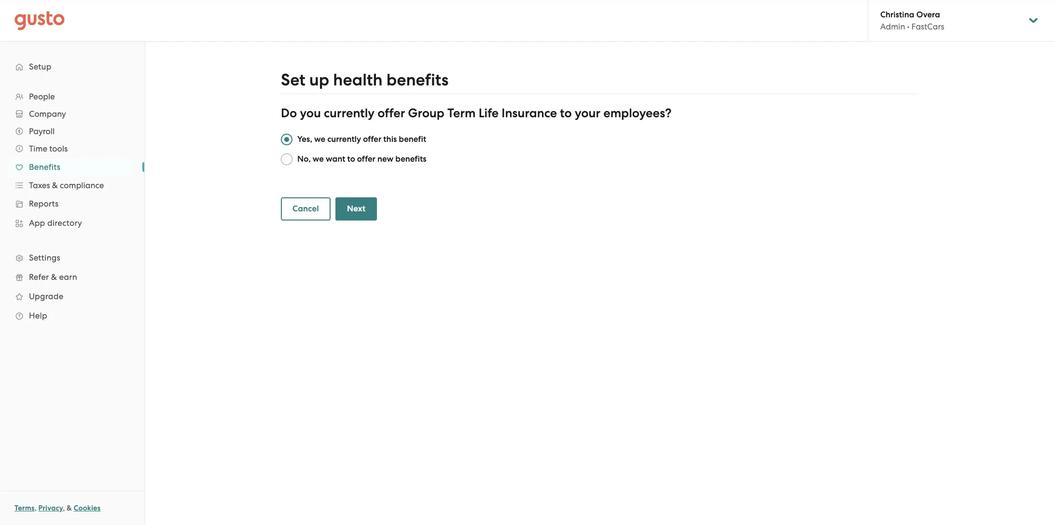 Task type: vqa. For each thing, say whether or not it's contained in the screenshot.
left to
yes



Task type: locate. For each thing, give the bounding box(es) containing it.
•
[[908, 22, 910, 31]]

, left privacy link on the left bottom of the page
[[35, 504, 37, 513]]

time
[[29, 144, 47, 154]]

overa
[[917, 10, 941, 20]]

help link
[[10, 307, 135, 324]]

Yes, we currently offer this benefit radio
[[281, 134, 293, 145]]

setup
[[29, 62, 52, 71]]

tools
[[49, 144, 68, 154]]

benefits down benefit
[[396, 154, 427, 164]]

1 vertical spatial currently
[[327, 134, 361, 144]]

, left cookies
[[63, 504, 65, 513]]

&
[[52, 181, 58, 190], [51, 272, 57, 282], [67, 504, 72, 513]]

benefits link
[[10, 158, 135, 176]]

0 vertical spatial we
[[314, 134, 326, 144]]

benefits up group
[[387, 70, 449, 90]]

insurance
[[502, 106, 557, 121]]

cancel link
[[281, 197, 331, 221]]

terms
[[14, 504, 35, 513]]

0 horizontal spatial to
[[347, 154, 355, 164]]

0 vertical spatial currently
[[324, 106, 375, 121]]

group
[[408, 106, 445, 121]]

1 vertical spatial &
[[51, 272, 57, 282]]

we for no,
[[313, 154, 324, 164]]

1 vertical spatial benefits
[[396, 154, 427, 164]]

next
[[347, 204, 366, 214]]

& inside taxes & compliance dropdown button
[[52, 181, 58, 190]]

we right yes,
[[314, 134, 326, 144]]

want
[[326, 154, 345, 164]]

app directory
[[29, 218, 82, 228]]

payroll button
[[10, 123, 135, 140]]

set up health benefits
[[281, 70, 449, 90]]

do
[[281, 106, 297, 121]]

1 vertical spatial we
[[313, 154, 324, 164]]

benefits
[[387, 70, 449, 90], [396, 154, 427, 164]]

gusto navigation element
[[0, 42, 144, 341]]

No, we want to offer new benefits radio
[[281, 154, 293, 165]]

offer left new
[[357, 154, 376, 164]]

benefits
[[29, 162, 60, 172]]

to right 'want'
[[347, 154, 355, 164]]

currently
[[324, 106, 375, 121], [327, 134, 361, 144]]

list
[[0, 88, 144, 325]]

christina overa admin • fastcars
[[881, 10, 945, 31]]

app directory link
[[10, 214, 135, 232]]

currently up "yes, we currently offer this benefit"
[[324, 106, 375, 121]]

offer up this in the top of the page
[[378, 106, 405, 121]]

to left your
[[560, 106, 572, 121]]

0 vertical spatial &
[[52, 181, 58, 190]]

0 horizontal spatial ,
[[35, 504, 37, 513]]

we
[[314, 134, 326, 144], [313, 154, 324, 164]]

no, we want to offer new benefits
[[297, 154, 427, 164]]

we right no,
[[313, 154, 324, 164]]

no,
[[297, 154, 311, 164]]

next button
[[336, 197, 377, 221]]

currently for we
[[327, 134, 361, 144]]

1 vertical spatial offer
[[363, 134, 382, 144]]

we for yes,
[[314, 134, 326, 144]]

to
[[560, 106, 572, 121], [347, 154, 355, 164]]

currently up 'want'
[[327, 134, 361, 144]]

settings
[[29, 253, 60, 263]]

you
[[300, 106, 321, 121]]

offer for group
[[378, 106, 405, 121]]

0 vertical spatial offer
[[378, 106, 405, 121]]

offer
[[378, 106, 405, 121], [363, 134, 382, 144], [357, 154, 376, 164]]

terms link
[[14, 504, 35, 513]]

& left earn
[[51, 272, 57, 282]]

1 , from the left
[[35, 504, 37, 513]]

settings link
[[10, 249, 135, 267]]

& right taxes
[[52, 181, 58, 190]]

life
[[479, 106, 499, 121]]

1 horizontal spatial to
[[560, 106, 572, 121]]

2 vertical spatial &
[[67, 504, 72, 513]]

setup link
[[10, 58, 135, 75]]

reports link
[[10, 195, 135, 212]]

offer left this in the top of the page
[[363, 134, 382, 144]]

taxes & compliance button
[[10, 177, 135, 194]]

company button
[[10, 105, 135, 123]]

,
[[35, 504, 37, 513], [63, 504, 65, 513]]

taxes & compliance
[[29, 181, 104, 190]]

1 horizontal spatial ,
[[63, 504, 65, 513]]

help
[[29, 311, 47, 321]]

2 , from the left
[[63, 504, 65, 513]]

& inside refer & earn 'link'
[[51, 272, 57, 282]]

& left cookies
[[67, 504, 72, 513]]

christina
[[881, 10, 915, 20]]



Task type: describe. For each thing, give the bounding box(es) containing it.
home image
[[14, 11, 65, 30]]

0 vertical spatial to
[[560, 106, 572, 121]]

compliance
[[60, 181, 104, 190]]

yes,
[[297, 134, 312, 144]]

0 vertical spatial benefits
[[387, 70, 449, 90]]

new
[[378, 154, 394, 164]]

upgrade link
[[10, 288, 135, 305]]

cookies
[[74, 504, 101, 513]]

refer & earn
[[29, 272, 77, 282]]

terms , privacy , & cookies
[[14, 504, 101, 513]]

2 vertical spatial offer
[[357, 154, 376, 164]]

do you currently offer group term life insurance to your employees?
[[281, 106, 672, 121]]

offer for this
[[363, 134, 382, 144]]

cookies button
[[74, 503, 101, 514]]

refer & earn link
[[10, 268, 135, 286]]

directory
[[47, 218, 82, 228]]

app
[[29, 218, 45, 228]]

yes, we currently offer this benefit
[[297, 134, 426, 144]]

people button
[[10, 88, 135, 105]]

privacy
[[38, 504, 63, 513]]

cancel
[[293, 204, 319, 214]]

payroll
[[29, 127, 55, 136]]

benefit
[[399, 134, 426, 144]]

1 vertical spatial to
[[347, 154, 355, 164]]

upgrade
[[29, 292, 63, 301]]

time tools
[[29, 144, 68, 154]]

& for compliance
[[52, 181, 58, 190]]

company
[[29, 109, 66, 119]]

list containing people
[[0, 88, 144, 325]]

your
[[575, 106, 601, 121]]

earn
[[59, 272, 77, 282]]

set
[[281, 70, 305, 90]]

time tools button
[[10, 140, 135, 157]]

reports
[[29, 199, 59, 209]]

fastcars
[[912, 22, 945, 31]]

currently for you
[[324, 106, 375, 121]]

privacy link
[[38, 504, 63, 513]]

employees?
[[604, 106, 672, 121]]

up
[[309, 70, 329, 90]]

admin
[[881, 22, 906, 31]]

this
[[384, 134, 397, 144]]

refer
[[29, 272, 49, 282]]

term
[[448, 106, 476, 121]]

health
[[333, 70, 383, 90]]

& for earn
[[51, 272, 57, 282]]

taxes
[[29, 181, 50, 190]]

people
[[29, 92, 55, 101]]



